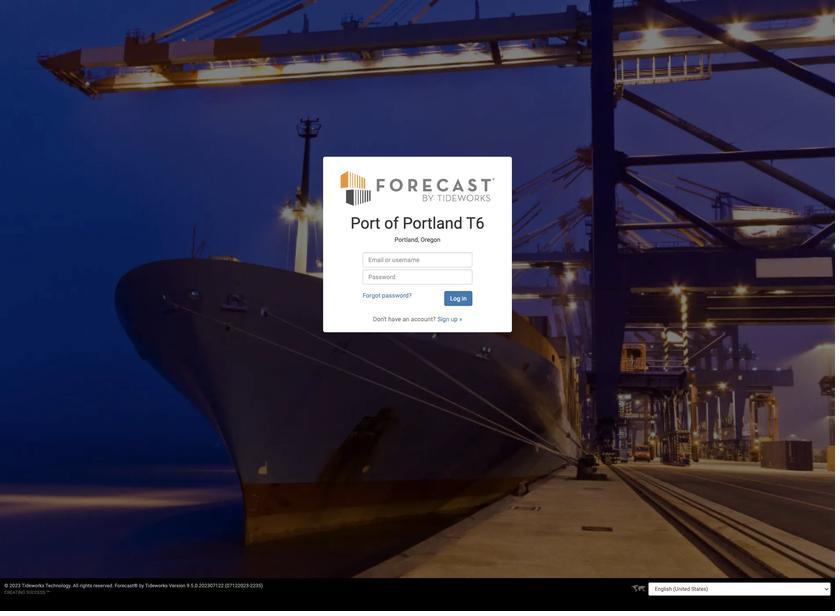 Task type: locate. For each thing, give the bounding box(es) containing it.
©
[[4, 583, 8, 589]]

by
[[139, 583, 144, 589]]

»
[[459, 316, 462, 323]]

1 horizontal spatial tideworks
[[145, 583, 168, 589]]

oregon
[[421, 236, 440, 243]]

2235)
[[250, 583, 263, 589]]

forgot password? link
[[363, 292, 412, 299]]

tideworks
[[22, 583, 44, 589], [145, 583, 168, 589]]

of
[[384, 214, 399, 233]]

1 tideworks from the left
[[22, 583, 44, 589]]

forecast®
[[115, 583, 138, 589]]

tideworks up success
[[22, 583, 44, 589]]

t6
[[466, 214, 484, 233]]

tideworks right by at the bottom
[[145, 583, 168, 589]]

an
[[403, 316, 409, 323]]

© 2023 tideworks technology. all rights reserved. forecast® by tideworks version 9.5.0.202307122 (07122023-2235) creating success ℠
[[4, 583, 263, 595]]

0 horizontal spatial tideworks
[[22, 583, 44, 589]]

portland,
[[395, 236, 419, 243]]

all
[[73, 583, 78, 589]]

forecast® by tideworks image
[[341, 170, 494, 206]]

℠
[[46, 590, 50, 595]]

Password password field
[[363, 269, 472, 284]]

reserved.
[[93, 583, 113, 589]]

have
[[388, 316, 401, 323]]

account?
[[411, 316, 436, 323]]

portland
[[403, 214, 463, 233]]



Task type: describe. For each thing, give the bounding box(es) containing it.
success
[[26, 590, 45, 595]]

forgot password? log in
[[363, 292, 467, 302]]

creating
[[4, 590, 25, 595]]

don't have an account? sign up »
[[373, 316, 462, 323]]

Email or username text field
[[363, 252, 472, 267]]

port
[[351, 214, 380, 233]]

log in button
[[444, 291, 472, 306]]

forgot
[[363, 292, 380, 299]]

log
[[450, 295, 460, 302]]

port of portland t6 portland, oregon
[[351, 214, 484, 243]]

9.5.0.202307122
[[187, 583, 224, 589]]

2023
[[9, 583, 21, 589]]

rights
[[80, 583, 92, 589]]

sign
[[437, 316, 449, 323]]

up
[[451, 316, 458, 323]]

(07122023-
[[225, 583, 250, 589]]

in
[[462, 295, 467, 302]]

version
[[169, 583, 186, 589]]

technology.
[[45, 583, 72, 589]]

don't
[[373, 316, 387, 323]]

password?
[[382, 292, 412, 299]]

sign up » link
[[437, 316, 462, 323]]

2 tideworks from the left
[[145, 583, 168, 589]]



Task type: vqa. For each thing, say whether or not it's contained in the screenshot.
Complete).
no



